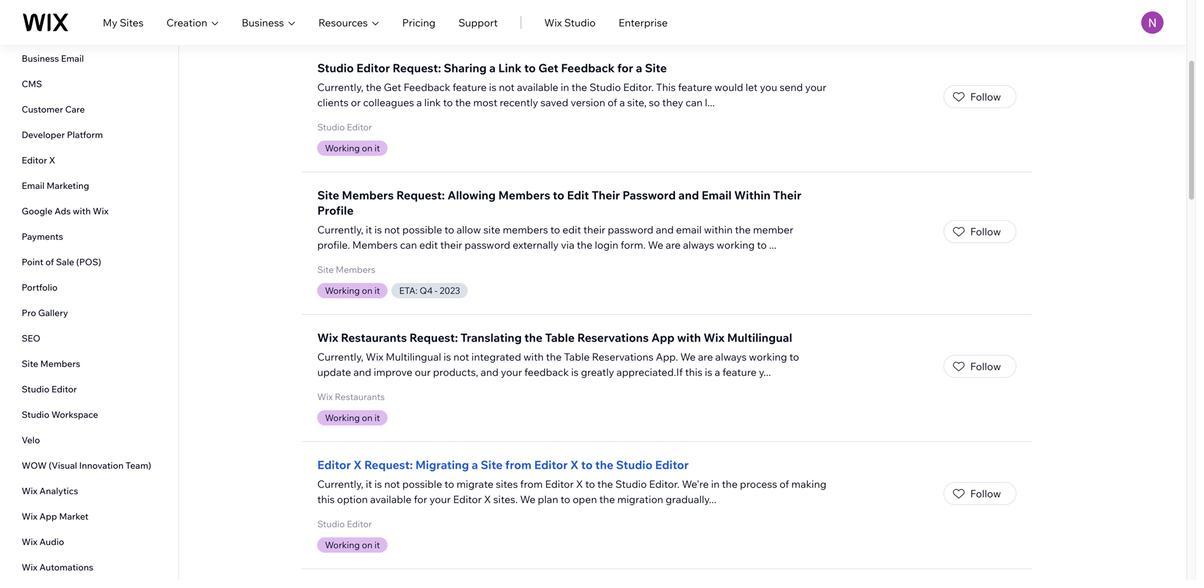 Task type: vqa. For each thing, say whether or not it's contained in the screenshot.
and,
no



Task type: describe. For each thing, give the bounding box(es) containing it.
studio editor request: sharing a link to get feedback for a site currently, the get feedback feature is not available in the studio editor. this feature would let you send your clients or colleagues a link to the most recently saved version of a site, so they can l...
[[317, 61, 826, 109]]

0 vertical spatial reservations
[[577, 331, 649, 345]]

working inside site members request: allowing members to edit their password and email within their profile currently, it is not possible to allow site members to edit their password and email within the member profile. members can edit their password externally via the login form. we are always working to ...
[[717, 239, 755, 252]]

site members for top site members button
[[317, 264, 375, 275]]

your inside 'wix restaurants request: translating the table reservations app with wix multilingual currently, wix multilingual is not integrated with the table reservations app. we are always working to update and improve our products, and your feedback is greatly appreciated.if this is a feature y...'
[[501, 366, 522, 379]]

collecting
[[352, 19, 401, 32]]

working down profile. members
[[325, 285, 360, 296]]

members
[[503, 224, 548, 236]]

support link
[[458, 15, 498, 30]]

editor.
[[623, 81, 654, 94]]

0 vertical spatial from
[[505, 458, 532, 473]]

studio editor for studio
[[317, 122, 372, 133]]

creation
[[166, 16, 207, 29]]

it inside editor x request: migrating a site from editor x to the studio editor currently, it is not possible to migrate sites from editor x to the studio editor. we're in the process of making this option available for your editor x sites. we plan to open the migration gradually...
[[366, 478, 372, 491]]

follow for editor x request: migrating a site from editor x to the studio editor
[[970, 488, 1001, 501]]

wix restaurants request: translating the table reservations app with wix multilingual currently, wix multilingual is not integrated with the table reservations app. we are always working to update and improve our products, and your feedback is greatly appreciated.if this is a feature y...
[[317, 331, 799, 379]]

members up profile
[[342, 188, 394, 203]]

my sites link
[[103, 15, 144, 30]]

cms button
[[22, 76, 42, 92]]

members down profile. members
[[336, 264, 375, 275]]

available inside studio editor request: sharing a link to get feedback for a site currently, the get feedback feature is not available in the studio editor. this feature would let you send your clients or colleagues a link to the most recently saved version of a site, so they can l...
[[517, 81, 558, 94]]

1 vertical spatial studio editor
[[22, 384, 77, 395]]

making
[[791, 478, 827, 491]]

site members request: allowing members to edit their password and email within their profile currently, it is not possible to allow site members to edit their password and email within the member profile. members can edit their password externally via the login form. we are always working to ...
[[317, 188, 801, 252]]

billing button
[[22, 0, 48, 15]]

planned button
[[441, 6, 502, 45]]

app for market
[[39, 511, 57, 523]]

sites.
[[493, 494, 518, 506]]

l...
[[705, 96, 715, 109]]

form. we
[[621, 239, 663, 252]]

of inside editor x request: migrating a site from editor x to the studio editor currently, it is not possible to migrate sites from editor x to the studio editor. we're in the process of making this option available for your editor x sites. we plan to open the migration gradually...
[[780, 478, 789, 491]]

point of sale (pos) button
[[22, 255, 101, 270]]

-
[[435, 285, 438, 296]]

0 vertical spatial password
[[608, 224, 654, 236]]

payments
[[22, 231, 63, 242]]

email marketing button
[[22, 178, 89, 194]]

editor inside studio editor request: sharing a link to get feedback for a site currently, the get feedback feature is not available in the studio editor. this feature would let you send your clients or colleagues a link to the most recently saved version of a site, so they can l...
[[356, 61, 390, 75]]

send
[[780, 81, 803, 94]]

restaurants for wix restaurants request: translating the table reservations app with wix multilingual currently, wix multilingual is not integrated with the table reservations app. we are always working to update and improve our products, and your feedback is greatly appreciated.if this is a feature y...
[[341, 331, 407, 345]]

follow for studio editor request: sharing a link to get feedback for a site
[[970, 90, 1001, 103]]

studio editor button for studio
[[317, 122, 374, 133]]

externally
[[513, 239, 559, 252]]

appreciated.if
[[617, 366, 683, 379]]

can inside site members request: allowing members to edit their password and email within their profile currently, it is not possible to allow site members to edit their password and email within the member profile. members can edit their password externally via the login form. we are always working to ...
[[400, 239, 417, 252]]

so
[[649, 96, 660, 109]]

0 horizontal spatial feature
[[453, 81, 487, 94]]

saved
[[541, 96, 568, 109]]

on inside 'button'
[[556, 19, 568, 32]]

member
[[753, 224, 793, 236]]

wix restaurants button
[[317, 392, 387, 403]]

velo
[[22, 435, 40, 446]]

(pos)
[[76, 257, 101, 268]]

wix for wix restaurants request: translating the table reservations app with wix multilingual currently, wix multilingual is not integrated with the table reservations app. we are always working to update and improve our products, and your feedback is greatly appreciated.if this is a feature y...
[[317, 331, 338, 345]]

developer
[[22, 129, 65, 140]]

working on it button
[[502, 6, 588, 45]]

0 horizontal spatial their
[[440, 239, 462, 252]]

link
[[498, 61, 522, 75]]

your inside editor x request: migrating a site from editor x to the studio editor currently, it is not possible to migrate sites from editor x to the studio editor. we're in the process of making this option available for your editor x sites. we plan to open the migration gradually...
[[430, 494, 451, 506]]

editor inside editor x button
[[22, 155, 47, 166]]

clients
[[317, 96, 349, 109]]

wix for wix analytics
[[22, 486, 37, 497]]

enterprise
[[619, 16, 668, 29]]

resources button
[[318, 15, 379, 30]]

it inside site members request: allowing members to edit their password and email within their profile currently, it is not possible to allow site members to edit their password and email within the member profile. members can edit their password externally via the login form. we are always working to ...
[[366, 224, 372, 236]]

site inside studio editor request: sharing a link to get feedback for a site currently, the get feedback feature is not available in the studio editor. this feature would let you send your clients or colleagues a link to the most recently saved version of a site, so they can l...
[[645, 61, 667, 75]]

possible inside site members request: allowing members to edit their password and email within their profile currently, it is not possible to allow site members to edit their password and email within the member profile. members can edit their password externally via the login form. we are always working to ...
[[402, 224, 442, 236]]

site members for bottommost site members button
[[22, 359, 80, 370]]

1 vertical spatial get
[[384, 81, 401, 94]]

email inside button
[[61, 53, 84, 64]]

google ads with wix button
[[22, 204, 109, 219]]

portfolio
[[22, 282, 58, 293]]

1 vertical spatial feedback
[[404, 81, 450, 94]]

wix for wix app market
[[22, 511, 37, 523]]

all button
[[306, 6, 341, 45]]

portfolio button
[[22, 280, 58, 296]]

y...
[[759, 366, 771, 379]]

branded app by wix
[[22, 27, 107, 39]]

cms
[[22, 78, 42, 89]]

wix for wix studio
[[544, 16, 562, 29]]

available inside editor x request: migrating a site from editor x to the studio editor currently, it is not possible to migrate sites from editor x to the studio editor. we're in the process of making this option available for your editor x sites. we plan to open the migration gradually...
[[370, 494, 412, 506]]

is inside editor x request: migrating a site from editor x to the studio editor currently, it is not possible to migrate sites from editor x to the studio editor. we're in the process of making this option available for your editor x sites. we plan to open the migration gradually...
[[374, 478, 382, 491]]

ads
[[55, 206, 71, 217]]

studio editor button for editor
[[317, 519, 374, 531]]

for inside editor x request: migrating a site from editor x to the studio editor currently, it is not possible to migrate sites from editor x to the studio editor. we're in the process of making this option available for your editor x sites. we plan to open the migration gradually...
[[414, 494, 427, 506]]

working inside 'wix restaurants request: translating the table reservations app with wix multilingual currently, wix multilingual is not integrated with the table reservations app. we are always working to update and improve our products, and your feedback is greatly appreciated.if this is a feature y...'
[[749, 351, 787, 364]]

wix automations button
[[22, 560, 93, 576]]

wix studio link
[[544, 15, 596, 30]]

can inside studio editor request: sharing a link to get feedback for a site currently, the get feedback feature is not available in the studio editor. this feature would let you send your clients or colleagues a link to the most recently saved version of a site, so they can l...
[[686, 96, 703, 109]]

gallery
[[38, 308, 68, 319]]

google
[[22, 206, 53, 217]]

enterprise link
[[619, 15, 668, 30]]

audio
[[39, 537, 64, 548]]

market
[[59, 511, 89, 523]]

request: for migrating
[[364, 458, 413, 473]]

of inside button
[[45, 257, 54, 268]]

wix automations
[[22, 562, 93, 574]]

eta: q4 - 2023
[[399, 285, 460, 296]]

1 vertical spatial reservations
[[592, 351, 654, 364]]

0 vertical spatial table
[[545, 331, 575, 345]]

working on it for studio editor request: sharing a link to get feedback for a site
[[325, 143, 380, 154]]

team)
[[126, 460, 151, 472]]

email
[[676, 224, 702, 236]]

working for wix restaurants request: translating the table reservations app with wix multilingual
[[325, 413, 360, 424]]

currently, inside studio editor request: sharing a link to get feedback for a site currently, the get feedback feature is not available in the studio editor. this feature would let you send your clients or colleagues a link to the most recently saved version of a site, so they can l...
[[317, 81, 363, 94]]

profile. members
[[317, 239, 398, 252]]

a inside 'wix restaurants request: translating the table reservations app with wix multilingual currently, wix multilingual is not integrated with the table reservations app. we are always working to update and improve our products, and your feedback is greatly appreciated.if this is a feature y...'
[[715, 366, 720, 379]]

plan
[[538, 494, 558, 506]]

point of sale (pos)
[[22, 257, 101, 268]]

it inside 'button'
[[570, 19, 577, 32]]

2 their from the left
[[773, 188, 801, 203]]

a inside editor x request: migrating a site from editor x to the studio editor currently, it is not possible to migrate sites from editor x to the studio editor. we're in the process of making this option available for your editor x sites. we plan to open the migration gradually...
[[472, 458, 478, 473]]

feedback
[[524, 366, 569, 379]]

members down seo button
[[40, 359, 80, 370]]

developer platform button
[[22, 127, 103, 143]]

on for wix restaurants request: translating the table reservations app with wix multilingual
[[362, 413, 372, 424]]

for inside studio editor request: sharing a link to get feedback for a site currently, the get feedback feature is not available in the studio editor. this feature would let you send your clients or colleagues a link to the most recently saved version of a site, so they can l...
[[617, 61, 633, 75]]

working for editor x request: migrating a site from editor x to the studio editor
[[325, 540, 360, 551]]

profile image image
[[1141, 11, 1164, 34]]

google ads with wix
[[22, 206, 109, 217]]

wix for wix restaurants
[[317, 392, 333, 403]]

studio workspace
[[22, 410, 98, 421]]

follow button for editor x request: migrating a site from editor x to the studio editor
[[944, 483, 1016, 506]]

app inside 'wix restaurants request: translating the table reservations app with wix multilingual currently, wix multilingual is not integrated with the table reservations app. we are always working to update and improve our products, and your feedback is greatly appreciated.if this is a feature y...'
[[651, 331, 675, 345]]

customer
[[22, 104, 63, 115]]

0 vertical spatial site members button
[[317, 264, 377, 276]]

is inside site members request: allowing members to edit their password and email within their profile currently, it is not possible to allow site members to edit their password and email within the member profile. members can edit their password externally via the login form. we are always working to ...
[[374, 224, 382, 236]]

collecting votes button
[[341, 6, 441, 45]]

1 horizontal spatial edit
[[562, 224, 581, 236]]

link
[[424, 96, 441, 109]]

2 vertical spatial with
[[524, 351, 544, 364]]

pro
[[22, 308, 36, 319]]

studio workspace button
[[22, 408, 98, 423]]

login
[[595, 239, 618, 252]]

1 vertical spatial from
[[520, 478, 543, 491]]

votes
[[403, 19, 429, 32]]

and left email
[[656, 224, 674, 236]]

(visual
[[49, 460, 77, 472]]

wow
[[22, 460, 47, 472]]

and down the currently, wix
[[353, 366, 371, 379]]

by
[[79, 27, 90, 39]]

email inside site members request: allowing members to edit their password and email within their profile currently, it is not possible to allow site members to edit their password and email within the member profile. members can edit their password externally via the login form. we are always working to ...
[[702, 188, 732, 203]]

version
[[571, 96, 605, 109]]

sale
[[56, 257, 74, 268]]



Task type: locate. For each thing, give the bounding box(es) containing it.
and
[[678, 188, 699, 203], [656, 224, 674, 236], [353, 366, 371, 379], [481, 366, 499, 379]]

0 vertical spatial studio editor button
[[317, 122, 374, 133]]

within
[[704, 224, 733, 236]]

2 horizontal spatial feature
[[722, 366, 757, 379]]

1 vertical spatial app
[[651, 331, 675, 345]]

is inside studio editor request: sharing a link to get feedback for a site currently, the get feedback feature is not available in the studio editor. this feature would let you send your clients or colleagues a link to the most recently saved version of a site, so they can l...
[[489, 81, 497, 94]]

0 vertical spatial for
[[617, 61, 633, 75]]

site up sites
[[481, 458, 503, 473]]

their down allow
[[440, 239, 462, 252]]

launch
[[619, 19, 651, 32]]

request: up option
[[364, 458, 413, 473]]

follow button for site members request: allowing members to edit their password and email within their profile
[[944, 220, 1016, 243]]

of left making
[[780, 478, 789, 491]]

0 vertical spatial feedback
[[561, 61, 615, 75]]

in up gradually...
[[711, 478, 720, 491]]

site members inside button
[[317, 264, 375, 275]]

wix for wix audio
[[22, 537, 37, 548]]

0 vertical spatial this
[[685, 366, 703, 379]]

can left l...
[[686, 96, 703, 109]]

1 horizontal spatial can
[[686, 96, 703, 109]]

4 follow button from the top
[[944, 483, 1016, 506]]

0 vertical spatial always
[[683, 239, 714, 252]]

studio editor for editor
[[317, 519, 372, 530]]

working on it down wix restaurants button
[[325, 413, 380, 424]]

request: inside studio editor request: sharing a link to get feedback for a site currently, the get feedback feature is not available in the studio editor. this feature would let you send your clients or colleagues a link to the most recently saved version of a site, so they can l...
[[393, 61, 441, 75]]

1 horizontal spatial app
[[60, 27, 77, 39]]

of left sale
[[45, 257, 54, 268]]

2 possible from the top
[[402, 478, 442, 491]]

are inside 'wix restaurants request: translating the table reservations app with wix multilingual currently, wix multilingual is not integrated with the table reservations app. we are always working to update and improve our products, and your feedback is greatly appreciated.if this is a feature y...'
[[698, 351, 713, 364]]

0 horizontal spatial feedback
[[404, 81, 450, 94]]

1 horizontal spatial business
[[242, 16, 284, 29]]

on for studio editor request: sharing a link to get feedback for a site
[[362, 143, 372, 154]]

1 horizontal spatial their
[[773, 188, 801, 203]]

currently, down profile
[[317, 224, 363, 236]]

possible inside editor x request: migrating a site from editor x to the studio editor currently, it is not possible to migrate sites from editor x to the studio editor. we're in the process of making this option available for your editor x sites. we plan to open the migration gradually...
[[402, 478, 442, 491]]

on left pre-
[[556, 19, 568, 32]]

password up the form. we
[[608, 224, 654, 236]]

1 vertical spatial in
[[711, 478, 720, 491]]

greatly
[[581, 366, 614, 379]]

0 horizontal spatial app
[[39, 511, 57, 523]]

app up app. we
[[651, 331, 675, 345]]

multilingual
[[727, 331, 792, 345], [386, 351, 441, 364]]

from up we
[[520, 478, 543, 491]]

are
[[666, 239, 681, 252], [698, 351, 713, 364]]

site up "this"
[[645, 61, 667, 75]]

integrated
[[471, 351, 521, 364]]

possible left allow
[[402, 224, 442, 236]]

wow (visual innovation team)
[[22, 460, 151, 472]]

currently, inside site members request: allowing members to edit their password and email within their profile currently, it is not possible to allow site members to edit their password and email within the member profile. members can edit their password externally via the login form. we are always working to ...
[[317, 224, 363, 236]]

allowing
[[447, 188, 496, 203]]

velo button
[[22, 433, 40, 448]]

feature inside 'wix restaurants request: translating the table reservations app with wix multilingual currently, wix multilingual is not integrated with the table reservations app. we are always working to update and improve our products, and your feedback is greatly appreciated.if this is a feature y...'
[[722, 366, 757, 379]]

migration
[[617, 494, 663, 506]]

1 vertical spatial with
[[677, 331, 701, 345]]

recently
[[500, 96, 538, 109]]

2 vertical spatial your
[[430, 494, 451, 506]]

request: inside site members request: allowing members to edit their password and email within their profile currently, it is not possible to allow site members to edit their password and email within the member profile. members can edit their password externally via the login form. we are always working to ...
[[396, 188, 445, 203]]

studio editor button down option
[[317, 519, 374, 531]]

available up saved
[[517, 81, 558, 94]]

1 horizontal spatial are
[[698, 351, 713, 364]]

1 horizontal spatial password
[[608, 224, 654, 236]]

wix app market button
[[22, 510, 89, 525]]

0 horizontal spatial business
[[22, 53, 59, 64]]

always right app. we
[[715, 351, 747, 364]]

editor x
[[22, 155, 55, 166]]

3 follow from the top
[[970, 360, 1001, 373]]

working down option
[[325, 540, 360, 551]]

working on it up link
[[514, 19, 577, 32]]

email down branded app by wix button
[[61, 53, 84, 64]]

0 horizontal spatial in
[[561, 81, 569, 94]]

0 vertical spatial app
[[60, 27, 77, 39]]

for up editor.
[[617, 61, 633, 75]]

studio editor down option
[[317, 519, 372, 530]]

app inside button
[[60, 27, 77, 39]]

working on it down option
[[325, 540, 380, 551]]

4 follow from the top
[[970, 488, 1001, 501]]

this inside 'wix restaurants request: translating the table reservations app with wix multilingual currently, wix multilingual is not integrated with the table reservations app. we are always working to update and improve our products, and your feedback is greatly appreciated.if this is a feature y...'
[[685, 366, 703, 379]]

2 vertical spatial app
[[39, 511, 57, 523]]

0 vertical spatial multilingual
[[727, 331, 792, 345]]

not inside site members request: allowing members to edit their password and email within their profile currently, it is not possible to allow site members to edit their password and email within the member profile. members can edit their password externally via the login form. we are always working to ...
[[384, 224, 400, 236]]

are inside site members request: allowing members to edit their password and email within their profile currently, it is not possible to allow site members to edit their password and email within the member profile. members can edit their password externally via the login form. we are always working to ...
[[666, 239, 681, 252]]

sites
[[120, 16, 144, 29]]

site inside editor x request: migrating a site from editor x to the studio editor currently, it is not possible to migrate sites from editor x to the studio editor. we're in the process of making this option available for your editor x sites. we plan to open the migration gradually...
[[481, 458, 503, 473]]

working for studio editor request: sharing a link to get feedback for a site
[[325, 143, 360, 154]]

request:
[[393, 61, 441, 75], [396, 188, 445, 203], [409, 331, 458, 345], [364, 458, 413, 473]]

1 vertical spatial business
[[22, 53, 59, 64]]

always inside 'wix restaurants request: translating the table reservations app with wix multilingual currently, wix multilingual is not integrated with the table reservations app. we are always working to update and improve our products, and your feedback is greatly appreciated.if this is a feature y...'
[[715, 351, 747, 364]]

0 horizontal spatial edit
[[419, 239, 438, 252]]

request: for sharing
[[393, 61, 441, 75]]

0 vertical spatial working
[[717, 239, 755, 252]]

working on it inside 'button'
[[514, 19, 577, 32]]

1 vertical spatial working
[[749, 351, 787, 364]]

0 horizontal spatial for
[[414, 494, 427, 506]]

0 vertical spatial in
[[561, 81, 569, 94]]

2 horizontal spatial your
[[805, 81, 826, 94]]

studio editor down "or"
[[317, 122, 372, 133]]

site up profile
[[317, 188, 339, 203]]

studio editor button up studio workspace
[[22, 382, 77, 397]]

tab list containing all
[[306, 6, 1032, 45]]

1 vertical spatial for
[[414, 494, 427, 506]]

in
[[561, 81, 569, 94], [711, 478, 720, 491]]

1 vertical spatial edit
[[419, 239, 438, 252]]

business inside button
[[22, 53, 59, 64]]

request: inside 'wix restaurants request: translating the table reservations app with wix multilingual currently, wix multilingual is not integrated with the table reservations app. we are always working to update and improve our products, and your feedback is greatly appreciated.if this is a feature y...'
[[409, 331, 458, 345]]

available
[[517, 81, 558, 94], [370, 494, 412, 506]]

on down wix restaurants button
[[362, 413, 372, 424]]

follow for site members request: allowing members to edit their password and email within their profile
[[970, 225, 1001, 238]]

working on it for editor x request: migrating a site from editor x to the studio editor
[[325, 540, 380, 551]]

app down wix analytics button at the left of page
[[39, 511, 57, 523]]

feedback up link
[[404, 81, 450, 94]]

follow for wix restaurants request: translating the table reservations app with wix multilingual
[[970, 360, 1001, 373]]

1 vertical spatial site members
[[22, 359, 80, 370]]

always inside site members request: allowing members to edit their password and email within their profile currently, it is not possible to allow site members to edit their password and email within the member profile. members can edit their password externally via the login form. we are always working to ...
[[683, 239, 714, 252]]

1 horizontal spatial email
[[61, 53, 84, 64]]

0 vertical spatial edit
[[562, 224, 581, 236]]

all
[[317, 19, 329, 32]]

innovation
[[79, 460, 124, 472]]

on down option
[[362, 540, 372, 551]]

your
[[805, 81, 826, 94], [501, 366, 522, 379], [430, 494, 451, 506]]

wow (visual innovation team) button
[[22, 459, 151, 474]]

and up email
[[678, 188, 699, 203]]

studio inside button
[[22, 410, 49, 421]]

with up feedback in the bottom left of the page
[[524, 351, 544, 364]]

from up sites
[[505, 458, 532, 473]]

planned
[[452, 19, 491, 32]]

their up login
[[583, 224, 606, 236]]

feature down sharing
[[453, 81, 487, 94]]

1 possible from the top
[[402, 224, 442, 236]]

0 vertical spatial business
[[242, 16, 284, 29]]

wix audio button
[[22, 535, 64, 550]]

their right within
[[773, 188, 801, 203]]

pre-launch button
[[588, 6, 662, 45]]

currently, up clients
[[317, 81, 363, 94]]

app inside button
[[39, 511, 57, 523]]

you
[[760, 81, 777, 94]]

on for editor x request: migrating a site from editor x to the studio editor
[[362, 540, 372, 551]]

0 vertical spatial currently,
[[317, 81, 363, 94]]

2 follow from the top
[[970, 225, 1001, 238]]

currently, up option
[[317, 478, 363, 491]]

1 vertical spatial always
[[715, 351, 747, 364]]

1 horizontal spatial their
[[583, 224, 606, 236]]

2 vertical spatial currently,
[[317, 478, 363, 491]]

0 vertical spatial your
[[805, 81, 826, 94]]

your inside studio editor request: sharing a link to get feedback for a site currently, the get feedback feature is not available in the studio editor. this feature would let you send your clients or colleagues a link to the most recently saved version of a site, so they can l...
[[805, 81, 826, 94]]

are down email
[[666, 239, 681, 252]]

email inside button
[[22, 180, 45, 191]]

studio editor button
[[317, 122, 374, 133], [22, 382, 77, 397], [317, 519, 374, 531]]

this left option
[[317, 494, 335, 506]]

edit
[[562, 224, 581, 236], [419, 239, 438, 252]]

restaurants up the currently, wix
[[341, 331, 407, 345]]

wix analytics
[[22, 486, 78, 497]]

1 horizontal spatial with
[[524, 351, 544, 364]]

multilingual up y...
[[727, 331, 792, 345]]

0 horizontal spatial of
[[45, 257, 54, 268]]

marketing
[[47, 180, 89, 191]]

restaurants down update
[[335, 392, 385, 403]]

0 horizontal spatial with
[[73, 206, 91, 217]]

1 vertical spatial studio editor button
[[22, 382, 77, 397]]

for down the 'migrating'
[[414, 494, 427, 506]]

1 vertical spatial password
[[465, 239, 510, 252]]

0 horizontal spatial site members
[[22, 359, 80, 370]]

get up colleagues
[[384, 81, 401, 94]]

wix
[[544, 16, 562, 29], [92, 27, 107, 39], [93, 206, 109, 217], [317, 331, 338, 345], [704, 331, 725, 345], [317, 392, 333, 403], [22, 486, 37, 497], [22, 511, 37, 523], [22, 537, 37, 548], [22, 562, 37, 574]]

of
[[608, 96, 617, 109], [45, 257, 54, 268], [780, 478, 789, 491]]

1 follow button from the top
[[944, 85, 1016, 108]]

working down clients
[[325, 143, 360, 154]]

working up link
[[514, 19, 554, 32]]

profile
[[317, 203, 354, 218]]

can
[[686, 96, 703, 109], [400, 239, 417, 252]]

my sites
[[103, 16, 144, 29]]

on down colleagues
[[362, 143, 372, 154]]

can up eta:
[[400, 239, 417, 252]]

1 vertical spatial this
[[317, 494, 335, 506]]

0 horizontal spatial available
[[370, 494, 412, 506]]

members
[[342, 188, 394, 203], [498, 188, 550, 203], [336, 264, 375, 275], [40, 359, 80, 370]]

in up saved
[[561, 81, 569, 94]]

0 vertical spatial with
[[73, 206, 91, 217]]

workspace
[[51, 410, 98, 421]]

0 horizontal spatial get
[[384, 81, 401, 94]]

1 vertical spatial possible
[[402, 478, 442, 491]]

get up saved
[[538, 61, 558, 75]]

process
[[740, 478, 777, 491]]

0 horizontal spatial email
[[22, 180, 45, 191]]

0 vertical spatial restaurants
[[341, 331, 407, 345]]

creation button
[[166, 15, 219, 30]]

1 vertical spatial currently,
[[317, 224, 363, 236]]

1 vertical spatial can
[[400, 239, 417, 252]]

table up greatly
[[564, 351, 590, 364]]

2 horizontal spatial email
[[702, 188, 732, 203]]

of inside studio editor request: sharing a link to get feedback for a site currently, the get feedback feature is not available in the studio editor. this feature would let you send your clients or colleagues a link to the most recently saved version of a site, so they can l...
[[608, 96, 617, 109]]

1 follow from the top
[[970, 90, 1001, 103]]

email marketing
[[22, 180, 89, 191]]

support
[[458, 16, 498, 29]]

tab list
[[306, 6, 1032, 45]]

colleagues
[[363, 96, 414, 109]]

possible down the 'migrating'
[[402, 478, 442, 491]]

wix inside button
[[22, 511, 37, 523]]

restaurants for wix restaurants
[[335, 392, 385, 403]]

your down the 'migrating'
[[430, 494, 451, 506]]

edit up eta: q4 - 2023
[[419, 239, 438, 252]]

1 horizontal spatial your
[[501, 366, 522, 379]]

3 follow button from the top
[[944, 355, 1016, 378]]

my
[[103, 16, 117, 29]]

to inside 'wix restaurants request: translating the table reservations app with wix multilingual currently, wix multilingual is not integrated with the table reservations app. we are always working to update and improve our products, and your feedback is greatly appreciated.if this is a feature y...'
[[789, 351, 799, 364]]

of right version
[[608, 96, 617, 109]]

table up feedback in the bottom left of the page
[[545, 331, 575, 345]]

reservations
[[577, 331, 649, 345], [592, 351, 654, 364]]

option
[[337, 494, 368, 506]]

2 horizontal spatial with
[[677, 331, 701, 345]]

0 horizontal spatial are
[[666, 239, 681, 252]]

1 horizontal spatial feedback
[[561, 61, 615, 75]]

1 horizontal spatial get
[[538, 61, 558, 75]]

business left all
[[242, 16, 284, 29]]

request: inside editor x request: migrating a site from editor x to the studio editor currently, it is not possible to migrate sites from editor x to the studio editor. we're in the process of making this option available for your editor x sites. we plan to open the migration gradually...
[[364, 458, 413, 473]]

editor. we're
[[649, 478, 709, 491]]

site down profile. members
[[317, 264, 334, 275]]

1 vertical spatial table
[[564, 351, 590, 364]]

1 their from the left
[[592, 188, 620, 203]]

x inside button
[[49, 155, 55, 166]]

editor x button
[[22, 153, 55, 168]]

restaurants inside 'wix restaurants request: translating the table reservations app with wix multilingual currently, wix multilingual is not integrated with the table reservations app. we are always working to update and improve our products, and your feedback is greatly appreciated.if this is a feature y...'
[[341, 331, 407, 345]]

editor x request: migrating a site from editor x to the studio editor currently, it is not possible to migrate sites from editor x to the studio editor. we're in the process of making this option available for your editor x sites. we plan to open the migration gradually...
[[317, 458, 827, 506]]

working on it down profile. members
[[325, 285, 380, 296]]

not inside 'wix restaurants request: translating the table reservations app with wix multilingual currently, wix multilingual is not integrated with the table reservations app. we are always working to update and improve our products, and your feedback is greatly appreciated.if this is a feature y...'
[[453, 351, 469, 364]]

0 horizontal spatial always
[[683, 239, 714, 252]]

0 horizontal spatial multilingual
[[386, 351, 441, 364]]

app left the by
[[60, 27, 77, 39]]

1 horizontal spatial multilingual
[[727, 331, 792, 345]]

translating
[[461, 331, 522, 345]]

update
[[317, 366, 351, 379]]

edit up via
[[562, 224, 581, 236]]

in inside studio editor request: sharing a link to get feedback for a site currently, the get feedback feature is not available in the studio editor. this feature would let you send your clients or colleagues a link to the most recently saved version of a site, so they can l...
[[561, 81, 569, 94]]

1 horizontal spatial of
[[608, 96, 617, 109]]

migrate
[[457, 478, 494, 491]]

wix for wix automations
[[22, 562, 37, 574]]

site members button down profile. members
[[317, 264, 377, 276]]

automations
[[39, 562, 93, 574]]

studio editor
[[317, 122, 372, 133], [22, 384, 77, 395], [317, 519, 372, 530]]

2 vertical spatial studio editor
[[317, 519, 372, 530]]

2 horizontal spatial of
[[780, 478, 789, 491]]

not inside editor x request: migrating a site from editor x to the studio editor currently, it is not possible to migrate sites from editor x to the studio editor. we're in the process of making this option available for your editor x sites. we plan to open the migration gradually...
[[384, 478, 400, 491]]

working on it for wix restaurants request: translating the table reservations app with wix multilingual
[[325, 413, 380, 424]]

migrating
[[415, 458, 469, 473]]

your down integrated
[[501, 366, 522, 379]]

1 horizontal spatial feature
[[678, 81, 712, 94]]

this inside editor x request: migrating a site from editor x to the studio editor currently, it is not possible to migrate sites from editor x to the studio editor. we're in the process of making this option available for your editor x sites. we plan to open the migration gradually...
[[317, 494, 335, 506]]

branded app by wix button
[[22, 25, 107, 41]]

feature up l...
[[678, 81, 712, 94]]

request: up link
[[393, 61, 441, 75]]

site members down seo button
[[22, 359, 80, 370]]

care
[[65, 104, 85, 115]]

site members
[[317, 264, 375, 275], [22, 359, 80, 370]]

0 vertical spatial get
[[538, 61, 558, 75]]

follow button for wix restaurants request: translating the table reservations app with wix multilingual
[[944, 355, 1016, 378]]

0 horizontal spatial their
[[592, 188, 620, 203]]

improve
[[374, 366, 412, 379]]

business for business email
[[22, 53, 59, 64]]

working up y...
[[749, 351, 787, 364]]

site members button down seo button
[[22, 357, 80, 372]]

restaurants inside button
[[335, 392, 385, 403]]

business inside popup button
[[242, 16, 284, 29]]

wix app market
[[22, 511, 89, 523]]

or
[[351, 96, 361, 109]]

1 vertical spatial multilingual
[[386, 351, 441, 364]]

...
[[769, 239, 777, 252]]

open
[[573, 494, 597, 506]]

1 horizontal spatial site members button
[[317, 264, 377, 276]]

members up members
[[498, 188, 550, 203]]

2 horizontal spatial app
[[651, 331, 675, 345]]

site
[[483, 224, 500, 236]]

with right ads
[[73, 206, 91, 217]]

email up the google
[[22, 180, 45, 191]]

1 horizontal spatial in
[[711, 478, 720, 491]]

2 vertical spatial of
[[780, 478, 789, 491]]

0 horizontal spatial site members button
[[22, 357, 80, 372]]

wix inside button
[[22, 562, 37, 574]]

this down app. we
[[685, 366, 703, 379]]

in inside editor x request: migrating a site from editor x to the studio editor currently, it is not possible to migrate sites from editor x to the studio editor. we're in the process of making this option available for your editor x sites. we plan to open the migration gradually...
[[711, 478, 720, 491]]

request: up the our at the left of the page
[[409, 331, 458, 345]]

studio editor up studio workspace
[[22, 384, 77, 395]]

request: for translating
[[409, 331, 458, 345]]

on left eta:
[[362, 285, 372, 296]]

multilingual up the our at the left of the page
[[386, 351, 441, 364]]

your right "send"
[[805, 81, 826, 94]]

are right app. we
[[698, 351, 713, 364]]

always down email
[[683, 239, 714, 252]]

follow button for studio editor request: sharing a link to get feedback for a site
[[944, 85, 1016, 108]]

pre-
[[600, 19, 619, 32]]

0 vertical spatial their
[[583, 224, 606, 236]]

and down integrated
[[481, 366, 499, 379]]

business for business
[[242, 16, 284, 29]]

eta:
[[399, 285, 418, 296]]

studio editor button down "or"
[[317, 122, 374, 133]]

gradually...
[[666, 494, 716, 506]]

0 horizontal spatial password
[[465, 239, 510, 252]]

wix audio
[[22, 537, 64, 548]]

2 currently, from the top
[[317, 224, 363, 236]]

their right edit
[[592, 188, 620, 203]]

0 horizontal spatial can
[[400, 239, 417, 252]]

request: left allowing
[[396, 188, 445, 203]]

working down wix restaurants
[[325, 413, 360, 424]]

1 horizontal spatial for
[[617, 61, 633, 75]]

1 vertical spatial site members button
[[22, 357, 80, 372]]

always
[[683, 239, 714, 252], [715, 351, 747, 364]]

1 vertical spatial their
[[440, 239, 462, 252]]

working inside 'button'
[[514, 19, 554, 32]]

pricing link
[[402, 15, 436, 30]]

with inside button
[[73, 206, 91, 217]]

would
[[714, 81, 743, 94]]

from
[[505, 458, 532, 473], [520, 478, 543, 491]]

0 horizontal spatial this
[[317, 494, 335, 506]]

request: for allowing
[[396, 188, 445, 203]]

site inside site members request: allowing members to edit their password and email within their profile currently, it is not possible to allow site members to edit their password and email within the member profile. members can edit their password externally via the login form. we are always working to ...
[[317, 188, 339, 203]]

2 vertical spatial studio editor button
[[317, 519, 374, 531]]

working down within
[[717, 239, 755, 252]]

wix restaurants
[[317, 392, 385, 403]]

0 vertical spatial are
[[666, 239, 681, 252]]

email up within
[[702, 188, 732, 203]]

0 vertical spatial available
[[517, 81, 558, 94]]

not inside studio editor request: sharing a link to get feedback for a site currently, the get feedback feature is not available in the studio editor. this feature would let you send your clients or colleagues a link to the most recently saved version of a site, so they can l...
[[499, 81, 515, 94]]

is
[[489, 81, 497, 94], [374, 224, 382, 236], [444, 351, 451, 364], [571, 366, 579, 379], [705, 366, 712, 379], [374, 478, 382, 491]]

1 vertical spatial available
[[370, 494, 412, 506]]

with up app. we
[[677, 331, 701, 345]]

analytics
[[39, 486, 78, 497]]

site down seo button
[[22, 359, 38, 370]]

0 vertical spatial studio editor
[[317, 122, 372, 133]]

feedback up version
[[561, 61, 615, 75]]

via
[[561, 239, 574, 252]]

password down site on the left top of the page
[[465, 239, 510, 252]]

currently, inside editor x request: migrating a site from editor x to the studio editor currently, it is not possible to migrate sites from editor x to the studio editor. we're in the process of making this option available for your editor x sites. we plan to open the migration gradually...
[[317, 478, 363, 491]]

site
[[645, 61, 667, 75], [317, 188, 339, 203], [317, 264, 334, 275], [22, 359, 38, 370], [481, 458, 503, 473]]

within
[[734, 188, 771, 203]]

feature left y...
[[722, 366, 757, 379]]

working on it down "or"
[[325, 143, 380, 154]]

2 follow button from the top
[[944, 220, 1016, 243]]

3 currently, from the top
[[317, 478, 363, 491]]

1 currently, from the top
[[317, 81, 363, 94]]

their
[[583, 224, 606, 236], [440, 239, 462, 252]]

app for by
[[60, 27, 77, 39]]



